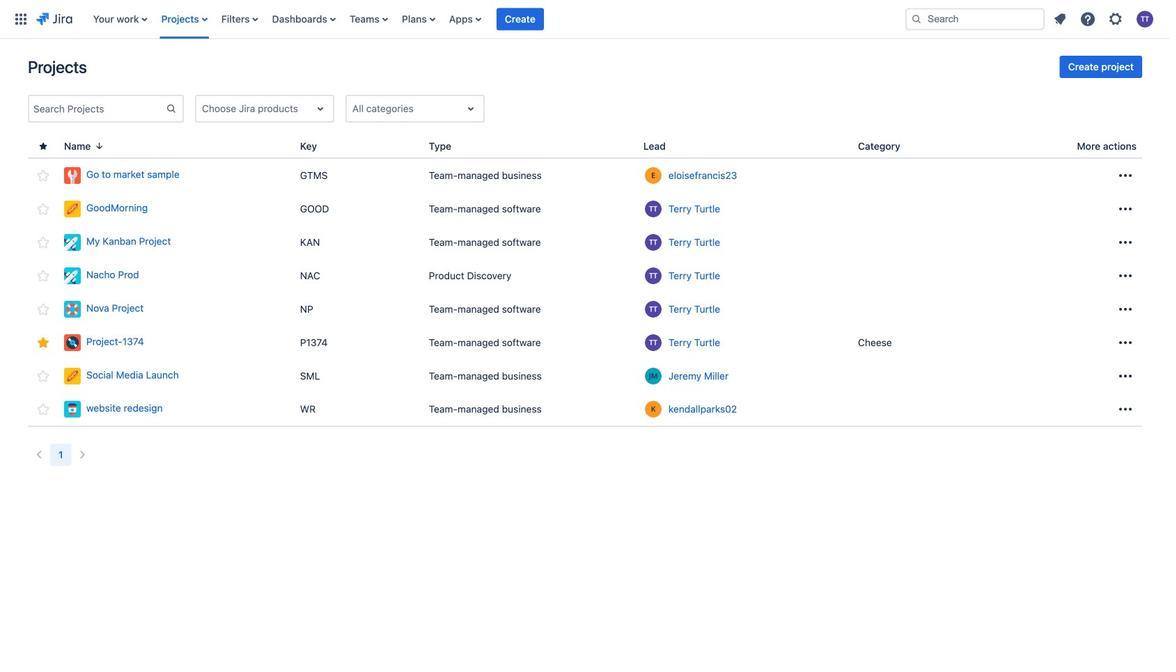 Task type: locate. For each thing, give the bounding box(es) containing it.
3 more image from the top
[[1118, 368, 1134, 385]]

1 more image from the top
[[1118, 201, 1134, 217]]

Search Projects text field
[[29, 99, 166, 118]]

more image
[[1118, 201, 1134, 217], [1118, 234, 1134, 251], [1118, 368, 1134, 385], [1118, 401, 1134, 418]]

more image for star social media launch image
[[1118, 368, 1134, 385]]

star project-1374 image
[[35, 334, 52, 351]]

star my kanban project image
[[35, 234, 52, 251]]

more image
[[1118, 167, 1134, 184], [1118, 268, 1134, 284], [1118, 301, 1134, 318], [1118, 334, 1134, 351]]

jira image
[[36, 11, 72, 28], [36, 11, 72, 28]]

1 horizontal spatial list
[[1048, 7, 1162, 32]]

4 more image from the top
[[1118, 401, 1134, 418]]

banner
[[0, 0, 1171, 39]]

star social media launch image
[[35, 368, 52, 385]]

2 more image from the top
[[1118, 234, 1134, 251]]

your profile and settings image
[[1137, 11, 1154, 28]]

3 more image from the top
[[1118, 301, 1134, 318]]

notifications image
[[1052, 11, 1069, 28]]

previous image
[[31, 447, 47, 463]]

more image for star goodmorning icon
[[1118, 201, 1134, 217]]

next image
[[74, 447, 91, 463]]

None text field
[[353, 102, 355, 116]]

group
[[1060, 56, 1143, 78]]

primary element
[[8, 0, 895, 39]]

None search field
[[906, 8, 1045, 30]]

list
[[86, 0, 895, 39], [1048, 7, 1162, 32]]

1 more image from the top
[[1118, 167, 1134, 184]]

open image
[[463, 100, 479, 117]]

list item
[[497, 0, 544, 39]]



Task type: vqa. For each thing, say whether or not it's contained in the screenshot.
text box
yes



Task type: describe. For each thing, give the bounding box(es) containing it.
star go to market sample image
[[35, 167, 52, 184]]

more image for star my kanban project image
[[1118, 234, 1134, 251]]

4 more image from the top
[[1118, 334, 1134, 351]]

star goodmorning image
[[35, 201, 52, 217]]

Choose Jira products text field
[[202, 102, 205, 116]]

star website redesign image
[[35, 401, 52, 418]]

search image
[[911, 14, 923, 25]]

2 more image from the top
[[1118, 268, 1134, 284]]

appswitcher icon image
[[13, 11, 29, 28]]

0 horizontal spatial list
[[86, 0, 895, 39]]

star nacho prod image
[[35, 268, 52, 284]]

help image
[[1080, 11, 1097, 28]]

star nova project image
[[35, 301, 52, 318]]

settings image
[[1108, 11, 1125, 28]]

open image
[[312, 100, 329, 117]]

Search field
[[906, 8, 1045, 30]]



